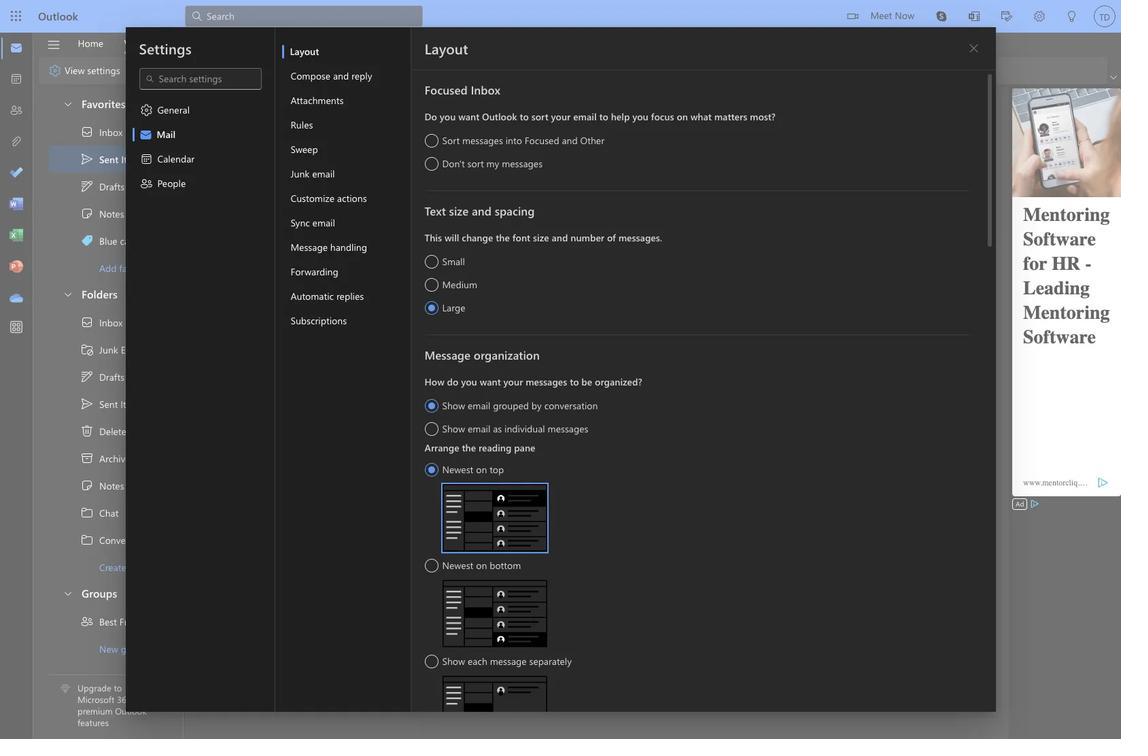 Task type: describe. For each thing, give the bounding box(es) containing it.
available. inside icanread453@gmail.com learn the perks of your microsoft account no preview is available.
[[291, 289, 329, 302]]

into
[[506, 134, 522, 147]]

 for 
[[140, 177, 153, 190]]

home button
[[68, 33, 114, 54]]

settings tab list
[[126, 27, 275, 712]]

email
[[121, 343, 143, 356]]


[[80, 452, 94, 465]]


[[969, 43, 980, 54]]

 button
[[40, 33, 67, 56]]

show for show email as individual messages
[[443, 422, 465, 435]]

sync email button
[[282, 211, 411, 235]]

 sent items for first  tree item from the top of the page
[[80, 152, 145, 166]]

message
[[490, 655, 527, 668]]

have
[[286, 220, 306, 233]]

my
[[487, 157, 500, 170]]

do you want outlook to sort your email to help you focus on what matters most? option group
[[425, 107, 970, 173]]

mail image
[[10, 41, 23, 55]]

items inside sent items 
[[258, 98, 285, 112]]

ruby!
[[231, 179, 255, 192]]

2  tree item from the top
[[49, 390, 171, 418]]

1  tree item from the top
[[49, 499, 171, 527]]

junk inside button
[[291, 167, 310, 180]]

excel image
[[10, 229, 23, 243]]

 notes for first  tree item from the top
[[80, 207, 124, 220]]

general
[[157, 103, 190, 116]]

be
[[582, 376, 593, 388]]

groups
[[82, 586, 117, 601]]

people
[[157, 177, 186, 190]]

 view settings
[[48, 64, 120, 78]]

layout inside tab panel
[[425, 39, 468, 58]]

subscriptions button
[[282, 309, 411, 333]]

sort
[[443, 134, 460, 147]]

preview inside icanread453@gmail.com learn the perks of your microsoft account no preview is available.
[[247, 289, 279, 302]]

 for first  tree item from the top
[[80, 207, 94, 220]]

messages up by
[[526, 376, 568, 388]]

 tree item for 
[[49, 363, 171, 390]]

show email as individual messages
[[443, 422, 589, 435]]

2  from the top
[[80, 370, 94, 384]]

2 drafts from the top
[[99, 370, 125, 383]]


[[140, 152, 153, 166]]

rubyanndersson@gmail.com my personal art no preview is available.
[[231, 342, 351, 382]]

files image
[[10, 135, 23, 149]]

this will change the font size and number of messages.
[[425, 231, 663, 244]]

more apps image
[[10, 321, 23, 335]]

chat inside  chat
[[99, 506, 119, 519]]

 inside tree
[[80, 397, 94, 411]]

 notes for second  tree item from the top
[[80, 479, 124, 493]]

jam
[[316, 220, 332, 233]]

messages up don't sort my messages
[[463, 134, 503, 147]]

don't
[[443, 157, 465, 170]]

replies
[[337, 290, 364, 303]]

 tree item
[[49, 445, 171, 472]]

settings
[[87, 64, 120, 77]]

what
[[691, 110, 712, 123]]

no inside the rubyanndersson@gmail.com my personal art no preview is available.
[[231, 369, 244, 382]]

calendar
[[157, 152, 195, 165]]

top
[[490, 463, 504, 476]]

 button
[[287, 95, 309, 116]]

outlook banner
[[0, 0, 1122, 33]]


[[291, 99, 305, 112]]

spacing
[[495, 203, 535, 218]]

size inside "option group"
[[533, 231, 549, 244]]

you inside 'option group'
[[461, 376, 477, 388]]

number
[[571, 231, 605, 244]]

handling
[[330, 241, 367, 254]]

premium features image
[[61, 685, 70, 694]]

how
[[425, 376, 445, 388]]

history
[[157, 534, 187, 547]]

7
[[153, 180, 158, 193]]

layout inside button
[[290, 45, 319, 58]]

 drafts inside favorites tree
[[80, 180, 125, 193]]

email for junk email
[[312, 167, 335, 180]]

conversation
[[99, 534, 154, 547]]

message list no conversations selected list box
[[185, 121, 423, 739]]

organization
[[474, 348, 540, 363]]


[[80, 343, 94, 356]]

0 horizontal spatial size
[[449, 203, 469, 218]]

favorites tree
[[49, 86, 171, 282]]

 chat
[[80, 506, 119, 520]]

text
[[425, 203, 446, 218]]

 for  best friends chat
[[80, 615, 94, 629]]

sorry
[[258, 179, 280, 192]]

halloween
[[231, 411, 275, 424]]

show each message separately
[[443, 655, 572, 668]]

newest on top
[[443, 463, 504, 476]]

help
[[166, 36, 185, 49]]


[[145, 74, 155, 84]]

separately
[[530, 655, 572, 668]]

email for sync email
[[313, 216, 335, 229]]

microsoft inside icanread453@gmail.com learn the perks of your microsoft account no preview is available.
[[331, 276, 371, 288]]

 for  chat
[[80, 506, 94, 520]]

and up change
[[472, 203, 492, 218]]

1  tree item from the top
[[49, 146, 171, 173]]

best
[[99, 615, 117, 628]]

left-rail-appbar navigation
[[3, 33, 30, 314]]

bottom
[[490, 559, 521, 572]]

ruby! sorry about that email...
[[231, 179, 358, 192]]

1 vertical spatial sort
[[468, 157, 484, 170]]

2 horizontal spatial you
[[633, 110, 649, 123]]

 tree item
[[49, 336, 171, 363]]

groups tree item
[[49, 581, 171, 608]]

to do image
[[10, 167, 23, 180]]

 tree item for 
[[49, 173, 171, 200]]

 inbox for 
[[80, 316, 123, 329]]

by
[[532, 399, 542, 412]]

drafts inside favorites tree
[[99, 180, 125, 193]]

medium
[[443, 278, 478, 291]]

0 vertical spatial focused
[[425, 82, 468, 97]]

settings heading
[[139, 39, 192, 58]]

inbox for 
[[99, 316, 123, 329]]

personal
[[247, 356, 283, 369]]

customize actions button
[[282, 186, 411, 211]]

powerpoint image
[[10, 261, 23, 274]]

my
[[231, 356, 244, 369]]

newest on bottom
[[443, 559, 521, 572]]

group
[[121, 643, 146, 655]]

art
[[286, 356, 297, 369]]

microsoft inside upgrade to microsoft 365 with premium outlook features
[[78, 694, 115, 706]]

customize
[[291, 192, 335, 205]]

attachments
[[291, 94, 344, 107]]

favorites
[[82, 97, 126, 111]]

settings
[[139, 39, 192, 58]]

compose and reply button
[[282, 64, 411, 88]]

perks
[[273, 276, 296, 288]]

your inside icanread453@gmail.com learn the perks of your microsoft account no preview is available.
[[309, 276, 328, 288]]

this will change the font size and number of messages. option group
[[425, 228, 970, 317]]

the inside option group
[[462, 442, 476, 454]]

to up sort messages into focused and other
[[520, 110, 529, 123]]

focus
[[651, 110, 675, 123]]

chat inside  best friends chat
[[153, 615, 172, 628]]

the inside "option group"
[[496, 231, 510, 244]]

available. inside the rubyanndersson@gmail.com my personal art no preview is available.
[[291, 369, 329, 382]]

Search settings search field
[[155, 72, 247, 86]]

automatic replies button
[[282, 284, 411, 309]]

other
[[581, 134, 605, 147]]

email for show email grouped by conversation
[[468, 399, 491, 412]]

on for bottom
[[476, 559, 487, 572]]

sent inside favorites tree
[[99, 153, 119, 166]]

friends
[[120, 615, 150, 628]]

message organization element
[[425, 372, 970, 739]]

features
[[78, 717, 109, 729]]

forwarding button
[[282, 260, 411, 284]]

of inside this will change the font size and number of messages. "option group"
[[607, 231, 616, 244]]

1  tree item from the top
[[49, 200, 171, 227]]

 for groups
[[63, 588, 73, 599]]

most?
[[750, 110, 776, 123]]

is inside the rubyanndersson@gmail.com my personal art no preview is available.
[[282, 369, 288, 382]]

coming
[[278, 411, 311, 424]]

deleted
[[99, 425, 132, 438]]

email...
[[329, 179, 358, 192]]

rules
[[291, 118, 313, 131]]

 button
[[964, 37, 985, 59]]

automatic replies
[[291, 290, 364, 303]]

rules button
[[282, 113, 411, 137]]

 inside favorites tree
[[80, 180, 94, 193]]



Task type: vqa. For each thing, say whether or not it's contained in the screenshot.
12th tree item
no



Task type: locate. For each thing, give the bounding box(es) containing it.
junk inside  junk email
[[99, 343, 118, 356]]

upgrade
[[78, 683, 111, 694]]

2  from the top
[[80, 533, 94, 547]]

message up do
[[425, 348, 471, 363]]

 tree item up  junk email
[[49, 309, 171, 336]]

 sent items for first  tree item from the bottom of the page
[[80, 397, 144, 411]]

focused inside do you want outlook to sort your email to help you focus on what matters most? option group
[[525, 134, 560, 147]]

outlook inside option group
[[482, 110, 517, 123]]

newest for newest on top
[[443, 463, 474, 476]]

junececi7@gmail.com
[[231, 397, 323, 410]]

items right deleted
[[135, 425, 158, 438]]

sent up '' "tree item"
[[99, 398, 118, 411]]

preview inside the rubyanndersson@gmail.com my personal art no preview is available.
[[247, 369, 279, 382]]

0 vertical spatial sort
[[532, 110, 549, 123]]

0 horizontal spatial 
[[80, 615, 94, 629]]

microsoft up features
[[78, 694, 115, 706]]

1 vertical spatial of
[[298, 276, 307, 288]]

 for favorites
[[63, 98, 73, 109]]

2 newest from the top
[[443, 559, 474, 572]]

tab list containing home
[[67, 33, 196, 54]]

add favorite tree item
[[49, 254, 171, 282]]

1 vertical spatial available.
[[291, 369, 329, 382]]

do
[[447, 376, 459, 388]]

arrange the reading pane
[[425, 442, 536, 454]]

 button
[[56, 91, 79, 116], [56, 282, 79, 307], [56, 581, 79, 606]]

sync
[[291, 216, 310, 229]]

 notes inside tree
[[80, 479, 124, 493]]

 inside settings tab list
[[140, 177, 153, 190]]

items for first  tree item from the top of the page
[[121, 153, 145, 166]]

individual
[[505, 422, 545, 435]]

0 vertical spatial 
[[48, 64, 62, 78]]

 down favorites
[[80, 152, 94, 166]]

1  inbox from the top
[[80, 125, 123, 139]]

0 horizontal spatial you
[[440, 110, 456, 123]]

1 vertical spatial on
[[476, 463, 487, 476]]

0 vertical spatial  tree item
[[49, 173, 171, 200]]

arrange the reading pane option group
[[425, 438, 970, 739]]

1  button from the top
[[56, 91, 79, 116]]

 tree item
[[49, 608, 172, 635]]

1 vertical spatial inbox
[[99, 126, 123, 138]]

1 vertical spatial your
[[309, 276, 328, 288]]

1 vertical spatial  sent items
[[80, 397, 144, 411]]

1 vertical spatial microsoft
[[78, 694, 115, 706]]

forwarding
[[291, 265, 339, 278]]

of up automatic
[[298, 276, 307, 288]]

available. down art
[[291, 369, 329, 382]]

 inside favorites tree
[[80, 152, 94, 166]]

automatic
[[291, 290, 334, 303]]

 sent items inside favorites tree
[[80, 152, 145, 166]]

1  sent items from the top
[[80, 152, 145, 166]]

1 vertical spatial  tree item
[[49, 309, 171, 336]]

size right text on the left
[[449, 203, 469, 218]]

2  from the top
[[80, 397, 94, 411]]

word image
[[10, 198, 23, 212]]

on left top
[[476, 463, 487, 476]]

3  from the top
[[63, 588, 73, 599]]

is inside icanread453@gmail.com learn the perks of your microsoft account no preview is available.
[[282, 289, 288, 302]]

 button for folders
[[56, 282, 79, 307]]

0 vertical spatial drafts
[[99, 180, 125, 193]]

chat up conversation
[[99, 506, 119, 519]]

junk left the that
[[291, 167, 310, 180]]

sort left my
[[468, 157, 484, 170]]

 tree item down 
[[49, 173, 171, 200]]

create new folder tree item
[[49, 554, 174, 581]]

 left groups
[[63, 588, 73, 599]]

 tree item up conversation
[[49, 499, 171, 527]]

create
[[99, 561, 126, 574]]

sent inside sent items 
[[233, 98, 255, 112]]

sent left 
[[99, 153, 119, 166]]

tab list
[[67, 33, 196, 54]]

1 vertical spatial 
[[140, 103, 153, 117]]

2 vertical spatial  button
[[56, 581, 79, 606]]

2  tree item from the top
[[49, 309, 171, 336]]

layout up "focused inbox"
[[425, 39, 468, 58]]

 down  button
[[48, 64, 62, 78]]

layout group
[[219, 57, 353, 82]]

0 vertical spatial notes
[[99, 207, 124, 220]]

want down "focused inbox"
[[459, 110, 480, 123]]

 inbox inside favorites tree
[[80, 125, 123, 139]]

1 vertical spatial preview
[[247, 369, 279, 382]]

 inside the  view settings
[[48, 64, 62, 78]]

document containing settings
[[0, 0, 1122, 739]]

0 vertical spatial  inbox
[[80, 125, 123, 139]]

1  from the top
[[80, 180, 94, 193]]

1 vertical spatial sent
[[99, 153, 119, 166]]

1  from the top
[[80, 207, 94, 220]]

1 vertical spatial focused
[[525, 134, 560, 147]]

 tree item
[[49, 146, 171, 173], [49, 390, 171, 418]]

premium
[[78, 706, 113, 717]]

outlook right premium
[[115, 706, 147, 717]]

1 vertical spatial size
[[533, 231, 549, 244]]

0 vertical spatial on
[[677, 110, 688, 123]]

focused right into
[[525, 134, 560, 147]]

add
[[99, 262, 117, 274]]

no inside icanread453@gmail.com learn the perks of your microsoft account no preview is available.
[[231, 289, 244, 302]]

0 horizontal spatial focused
[[425, 82, 468, 97]]

0 vertical spatial your
[[551, 110, 571, 123]]

items for first  tree item from the bottom of the page
[[121, 398, 144, 411]]

0 vertical spatial 
[[140, 177, 153, 190]]

 left best on the left bottom of the page
[[80, 615, 94, 629]]

1 horizontal spatial size
[[533, 231, 549, 244]]

0 vertical spatial 
[[80, 506, 94, 520]]

the inside icanread453@gmail.com learn the perks of your microsoft account no preview is available.
[[257, 276, 271, 288]]

on inside option group
[[677, 110, 688, 123]]

 notes inside favorites tree
[[80, 207, 124, 220]]

2  notes from the top
[[80, 479, 124, 493]]

show for show email grouped by conversation
[[443, 399, 465, 412]]

items inside  deleted items
[[135, 425, 158, 438]]

1 vertical spatial 
[[80, 397, 94, 411]]

chat right friends at the left of the page
[[153, 615, 172, 628]]

1 horizontal spatial of
[[607, 231, 616, 244]]

1 horizontal spatial chat
[[153, 615, 172, 628]]

drafts down  junk email
[[99, 370, 125, 383]]

 for  view settings
[[48, 64, 62, 78]]

 notes up blue
[[80, 207, 124, 220]]

 for 
[[140, 103, 153, 117]]

onedrive image
[[10, 292, 23, 305]]

1 preview from the top
[[247, 289, 279, 302]]

organized?
[[595, 376, 643, 388]]

0 vertical spatial inbox
[[471, 82, 501, 97]]

view left help
[[124, 36, 145, 49]]

 button left groups
[[56, 581, 79, 606]]

0 vertical spatial  sent items
[[80, 152, 145, 166]]

 button inside favorites tree item
[[56, 91, 79, 116]]

 tree item up deleted
[[49, 390, 171, 418]]

1 vertical spatial 
[[80, 533, 94, 547]]

help button
[[156, 33, 196, 54]]

outlook link
[[38, 0, 78, 33]]

1 is from the top
[[282, 289, 288, 302]]

 tree item
[[49, 418, 171, 445]]

0 vertical spatial message
[[291, 241, 328, 254]]

view inside button
[[124, 36, 145, 49]]

to left help
[[600, 110, 609, 123]]

1  tree item from the top
[[49, 118, 171, 146]]

 tree item
[[49, 118, 171, 146], [49, 309, 171, 336]]

focused
[[425, 82, 468, 97], [525, 134, 560, 147]]

 button left favorites
[[56, 91, 79, 116]]

email
[[574, 110, 597, 123], [312, 167, 335, 180], [313, 216, 335, 229], [468, 399, 491, 412], [468, 422, 491, 435]]

rubyanndersson@gmail.com
[[261, 152, 381, 165], [231, 342, 351, 355], [231, 452, 351, 465], [231, 508, 351, 520]]

notes up  tree item
[[99, 207, 124, 220]]

layout button
[[282, 39, 411, 64]]

email for show email as individual messages
[[468, 422, 491, 435]]

message down a
[[291, 241, 328, 254]]

2 horizontal spatial your
[[551, 110, 571, 123]]

pane
[[515, 442, 536, 454]]

help
[[611, 110, 630, 123]]

to inside upgrade to microsoft 365 with premium outlook features
[[114, 683, 122, 694]]

 up 
[[80, 207, 94, 220]]

 button for favorites
[[56, 91, 79, 116]]

 tree item up create
[[49, 527, 187, 554]]

tree
[[49, 309, 187, 581]]

notes down  tree item
[[99, 479, 124, 492]]

 inbox down favorites
[[80, 125, 123, 139]]

3 show from the top
[[443, 655, 465, 668]]

sort up sort messages into focused and other
[[532, 110, 549, 123]]

inbox for 
[[99, 126, 123, 138]]

view
[[124, 36, 145, 49], [65, 64, 85, 77]]

2  button from the top
[[56, 282, 79, 307]]

the left 'perks'
[[257, 276, 271, 288]]


[[80, 207, 94, 220], [80, 479, 94, 493]]

1  from the top
[[80, 506, 94, 520]]

upgrade to microsoft 365 with premium outlook features
[[78, 683, 150, 729]]

2  tree item from the top
[[49, 472, 171, 499]]

show inside arrange the reading pane option group
[[443, 655, 465, 668]]

preview down personal
[[247, 369, 279, 382]]

sent down search settings search field
[[233, 98, 255, 112]]

no down learn
[[231, 289, 244, 302]]

0 vertical spatial the
[[496, 231, 510, 244]]

3  button from the top
[[56, 581, 79, 606]]

0 horizontal spatial view
[[65, 64, 85, 77]]

as
[[493, 422, 502, 435]]

your up automatic
[[309, 276, 328, 288]]

0 horizontal spatial the
[[257, 276, 271, 288]]

 tree item down  archive
[[49, 472, 171, 499]]

 inside tree
[[80, 316, 94, 329]]

2 vertical spatial your
[[504, 376, 523, 388]]

kendallparks02@gmail.com kendall let's have a jam sesh
[[231, 207, 354, 233]]

focused inbox
[[425, 82, 501, 97]]

1  from the top
[[63, 98, 73, 109]]

size right the "font"
[[533, 231, 549, 244]]

messages
[[463, 134, 503, 147], [502, 157, 543, 170], [526, 376, 568, 388], [548, 422, 589, 435]]

view inside the  view settings
[[65, 64, 85, 77]]

attachments button
[[282, 88, 411, 113]]

folders tree item
[[49, 282, 171, 309]]

1 vertical spatial show
[[443, 422, 465, 435]]

items for '' "tree item"
[[135, 425, 158, 438]]

 drafts left 7
[[80, 180, 125, 193]]

change
[[462, 231, 493, 244]]

 tree item
[[49, 173, 171, 200], [49, 363, 171, 390]]

your
[[551, 110, 571, 123], [309, 276, 328, 288], [504, 376, 523, 388]]

 left "folders"
[[63, 289, 73, 300]]

0 vertical spatial sent
[[233, 98, 255, 112]]

 sent items up '' "tree item"
[[80, 397, 144, 411]]

0 vertical spatial  drafts
[[80, 180, 125, 193]]

show email grouped by conversation
[[443, 399, 598, 412]]

arrange
[[425, 442, 460, 454]]

items down 
[[121, 153, 145, 166]]

show for show each message separately
[[443, 655, 465, 668]]

 down ''
[[80, 479, 94, 493]]

1 horizontal spatial junk
[[291, 167, 310, 180]]

add favorite
[[99, 262, 151, 274]]

folders
[[82, 287, 118, 301]]

how do you want your messages to be organized? option group
[[425, 372, 970, 438]]

0 horizontal spatial of
[[298, 276, 307, 288]]

tree inside application
[[49, 309, 187, 581]]

 down 
[[80, 370, 94, 384]]

1  from the top
[[80, 152, 94, 166]]

1 vertical spatial  button
[[56, 282, 79, 307]]

 down 
[[140, 177, 153, 190]]

matters
[[715, 110, 748, 123]]

 tree item for 
[[49, 118, 171, 146]]

1 horizontal spatial you
[[461, 376, 477, 388]]

show left each
[[443, 655, 465, 668]]

items up  deleted items
[[121, 398, 144, 411]]

1  drafts from the top
[[80, 180, 125, 193]]

 drafts
[[80, 180, 125, 193], [80, 370, 125, 384]]

newest left bottom
[[443, 559, 474, 572]]

2  tree item from the top
[[49, 527, 187, 554]]

microsoft up replies
[[331, 276, 371, 288]]

0 vertical spatial want
[[459, 110, 480, 123]]

dialog containing settings
[[0, 0, 1122, 739]]

1 no from the top
[[231, 289, 244, 302]]

mail
[[157, 128, 176, 141]]

 down favorites
[[80, 125, 94, 139]]

conversation
[[545, 399, 598, 412]]

you
[[440, 110, 456, 123], [633, 110, 649, 123], [461, 376, 477, 388]]

 inside tree
[[80, 479, 94, 493]]

2 is from the top
[[282, 369, 288, 382]]

show up arrange
[[443, 422, 465, 435]]

newest
[[443, 463, 474, 476], [443, 559, 474, 572]]

outlook up into
[[482, 110, 517, 123]]

 tree item down 
[[49, 146, 171, 173]]

sort messages into focused and other
[[443, 134, 605, 147]]

 up 
[[140, 103, 153, 117]]

 for second  tree item from the top
[[80, 479, 94, 493]]

2  drafts from the top
[[80, 370, 125, 384]]

1 horizontal spatial 
[[140, 103, 153, 117]]

and
[[333, 69, 349, 82], [562, 134, 578, 147], [472, 203, 492, 218], [552, 231, 568, 244]]

 for 
[[80, 125, 94, 139]]

junk email
[[291, 167, 335, 180]]

messages down conversation
[[548, 422, 589, 435]]

want inside 'option group'
[[480, 376, 501, 388]]

is down 'perks'
[[282, 289, 288, 302]]

0 vertical spatial  button
[[56, 91, 79, 116]]

message for message organization
[[425, 348, 471, 363]]

0 vertical spatial no
[[231, 289, 244, 302]]

newest for newest on bottom
[[443, 559, 474, 572]]

dialog
[[0, 0, 1122, 739]]

 blue category
[[80, 234, 157, 248]]

 tree item
[[49, 200, 171, 227], [49, 472, 171, 499]]

want inside option group
[[459, 110, 480, 123]]

 up 
[[80, 180, 94, 193]]

reading
[[479, 442, 512, 454]]

 tree item for 
[[49, 309, 171, 336]]

2 vertical spatial 
[[63, 588, 73, 599]]

compose
[[291, 69, 331, 82]]

 inbox for 
[[80, 125, 123, 139]]

 up 
[[80, 316, 94, 329]]

sweep
[[291, 143, 318, 156]]

email inside option group
[[574, 110, 597, 123]]

0 vertical spatial  tree item
[[49, 146, 171, 173]]

2 vertical spatial sent
[[99, 398, 118, 411]]

1 vertical spatial  tree item
[[49, 472, 171, 499]]

ad
[[1016, 499, 1025, 509]]

2  from the top
[[80, 479, 94, 493]]

1 vertical spatial 
[[80, 479, 94, 493]]

want down message organization on the left of page
[[480, 376, 501, 388]]

 button left "folders"
[[56, 282, 79, 307]]

0 horizontal spatial junk
[[99, 343, 118, 356]]

now
[[895, 9, 915, 22]]

and left reply
[[333, 69, 349, 82]]

items inside favorites tree
[[121, 153, 145, 166]]

 inside the folders tree item
[[63, 289, 73, 300]]

0 vertical spatial 
[[80, 207, 94, 220]]

 inbox down "folders"
[[80, 316, 123, 329]]

1 vertical spatial  tree item
[[49, 390, 171, 418]]

and inside "option group"
[[552, 231, 568, 244]]


[[47, 38, 61, 52]]

application containing settings
[[0, 0, 1122, 739]]

2 no from the top
[[231, 369, 244, 382]]

your up sort messages into focused and other
[[551, 110, 571, 123]]

will
[[445, 231, 460, 244]]

 tree item down favorites
[[49, 118, 171, 146]]

1 vertical spatial message
[[425, 348, 471, 363]]

2  from the top
[[80, 316, 94, 329]]

favorite
[[119, 262, 151, 274]]

view left settings
[[65, 64, 85, 77]]

focused up do
[[425, 82, 468, 97]]

 tree item up blue
[[49, 200, 171, 227]]

2 available. from the top
[[291, 369, 329, 382]]

0 vertical spatial 
[[80, 125, 94, 139]]

tree containing 
[[49, 309, 187, 581]]

0 vertical spatial of
[[607, 231, 616, 244]]

blue
[[99, 234, 117, 247]]

set your advertising preferences image
[[1030, 499, 1041, 510]]

document
[[0, 0, 1122, 739]]

0 horizontal spatial outlook
[[38, 9, 78, 23]]

messages down sort messages into focused and other
[[502, 157, 543, 170]]

inbox inside layout tab panel
[[471, 82, 501, 97]]

1 vertical spatial view
[[65, 64, 85, 77]]

message list section
[[185, 87, 423, 739]]

to inside 'option group'
[[570, 376, 579, 388]]

2  sent items from the top
[[80, 397, 144, 411]]

0 vertical spatial is
[[282, 289, 288, 302]]

 junk email
[[80, 343, 143, 356]]

0 horizontal spatial chat
[[99, 506, 119, 519]]

0 horizontal spatial sort
[[468, 157, 484, 170]]

2 vertical spatial inbox
[[99, 316, 123, 329]]

 inside favorites tree
[[80, 125, 94, 139]]

1 vertical spatial newest
[[443, 559, 474, 572]]

0 horizontal spatial 
[[48, 64, 62, 78]]

2 vertical spatial outlook
[[115, 706, 147, 717]]

the left the "font"
[[496, 231, 510, 244]]

sort
[[532, 110, 549, 123], [468, 157, 484, 170]]

favorites tree item
[[49, 91, 171, 118]]

kendallparks02@gmail.com
[[231, 207, 347, 220]]

1 vertical spatial notes
[[99, 479, 124, 492]]

 button for groups
[[56, 581, 79, 606]]

1 notes from the top
[[99, 207, 124, 220]]

sesh
[[335, 220, 354, 233]]

small
[[443, 255, 465, 268]]

1 available. from the top
[[291, 289, 329, 302]]

no down my
[[231, 369, 244, 382]]

up
[[313, 411, 326, 424]]

 conversation history
[[80, 533, 187, 547]]

1 vertical spatial 
[[80, 370, 94, 384]]

layout tab panel
[[411, 27, 996, 739]]

actions
[[337, 192, 367, 205]]

new group tree item
[[49, 635, 171, 663]]

1 vertical spatial 
[[80, 615, 94, 629]]

1 horizontal spatial the
[[462, 442, 476, 454]]

1 horizontal spatial view
[[124, 36, 145, 49]]

application
[[0, 0, 1122, 739]]

1 vertical spatial is
[[282, 369, 288, 382]]

available. down forwarding
[[291, 289, 329, 302]]

your up grouped
[[504, 376, 523, 388]]

 button inside the folders tree item
[[56, 282, 79, 307]]

2 vertical spatial on
[[476, 559, 487, 572]]

on for top
[[476, 463, 487, 476]]

 drafts down  tree item
[[80, 370, 125, 384]]

junk
[[291, 167, 310, 180], [99, 343, 118, 356]]


[[63, 98, 73, 109], [63, 289, 73, 300], [63, 588, 73, 599]]

sent items heading
[[215, 90, 309, 120]]

junk right 
[[99, 343, 118, 356]]

2 preview from the top
[[247, 369, 279, 382]]

 down  chat
[[80, 533, 94, 547]]

1 vertical spatial junk
[[99, 343, 118, 356]]

0 vertical spatial newest
[[443, 463, 474, 476]]

0 vertical spatial 
[[80, 180, 94, 193]]

 for  conversation history
[[80, 533, 94, 547]]

text size and spacing
[[425, 203, 535, 218]]

0 horizontal spatial message
[[291, 241, 328, 254]]

on
[[677, 110, 688, 123], [476, 463, 487, 476], [476, 559, 487, 572]]

of right number
[[607, 231, 616, 244]]

 button inside groups "tree item"
[[56, 581, 79, 606]]

 tree item
[[49, 227, 171, 254]]

your inside do you want outlook to sort your email to help you focus on what matters most? option group
[[551, 110, 571, 123]]

inbox inside favorites tree
[[99, 126, 123, 138]]

with
[[134, 694, 150, 706]]

your inside how do you want your messages to be organized? 'option group'
[[504, 376, 523, 388]]

1  notes from the top
[[80, 207, 124, 220]]

2  tree item from the top
[[49, 363, 171, 390]]

meet now
[[871, 9, 915, 22]]

outlook inside banner
[[38, 9, 78, 23]]

junececi7@gmail.com halloween coming up
[[231, 397, 326, 424]]

items left  button on the top left of page
[[258, 98, 285, 112]]

1 horizontal spatial outlook
[[115, 706, 147, 717]]

1 vertical spatial drafts
[[99, 370, 125, 383]]

1 vertical spatial want
[[480, 376, 501, 388]]

 inside favorites tree
[[80, 207, 94, 220]]

kendall
[[231, 220, 262, 233]]

message inside button
[[291, 241, 328, 254]]

message for message handling
[[291, 241, 328, 254]]

 button
[[393, 96, 415, 115]]

2 notes from the top
[[99, 479, 124, 492]]

2  from the top
[[63, 289, 73, 300]]

1  from the top
[[80, 125, 94, 139]]

 for folders
[[63, 289, 73, 300]]

2 vertical spatial show
[[443, 655, 465, 668]]

 inside tree item
[[80, 615, 94, 629]]

 inside groups "tree item"
[[63, 588, 73, 599]]

1 horizontal spatial focused
[[525, 134, 560, 147]]

0 vertical spatial size
[[449, 203, 469, 218]]

inbox inside tree
[[99, 316, 123, 329]]

0 vertical spatial 
[[80, 152, 94, 166]]

 up  conversation history
[[80, 506, 94, 520]]

 up 
[[80, 397, 94, 411]]

the up "newest on top"
[[462, 442, 476, 454]]

 inside favorites tree item
[[63, 98, 73, 109]]

want
[[459, 110, 480, 123], [480, 376, 501, 388]]

notes
[[99, 207, 124, 220], [99, 479, 124, 492]]

365
[[117, 694, 131, 706]]

is down art
[[282, 369, 288, 382]]

 notes
[[80, 207, 124, 220], [80, 479, 124, 493]]

2 show from the top
[[443, 422, 465, 435]]

newest down arrange
[[443, 463, 474, 476]]

1 vertical spatial outlook
[[482, 110, 517, 123]]

1  tree item from the top
[[49, 173, 171, 200]]

layout heading
[[425, 39, 468, 58]]

 inside settings tab list
[[140, 103, 153, 117]]

 for 
[[80, 316, 94, 329]]

 notes up  chat
[[80, 479, 124, 493]]

0 vertical spatial  tree item
[[49, 118, 171, 146]]

0 vertical spatial show
[[443, 399, 465, 412]]

 left favorites
[[63, 98, 73, 109]]

1 newest from the top
[[443, 463, 474, 476]]

compose and reply
[[291, 69, 372, 82]]

folder
[[149, 561, 174, 574]]

outlook up  button
[[38, 9, 78, 23]]

drafts left 7
[[99, 180, 125, 193]]

and left other
[[562, 134, 578, 147]]

message inside layout tab panel
[[425, 348, 471, 363]]

1 show from the top
[[443, 399, 465, 412]]

outlook inside upgrade to microsoft 365 with premium outlook features
[[115, 706, 147, 717]]

and inside do you want outlook to sort your email to help you focus on what matters most? option group
[[562, 134, 578, 147]]

notes inside favorites tree
[[99, 207, 124, 220]]

and left number
[[552, 231, 568, 244]]

people image
[[10, 104, 23, 118]]

1 vertical spatial no
[[231, 369, 244, 382]]

layout up 'compose'
[[290, 45, 319, 58]]

1 drafts from the top
[[99, 180, 125, 193]]

2 horizontal spatial outlook
[[482, 110, 517, 123]]

and inside button
[[333, 69, 349, 82]]

message handling
[[291, 241, 367, 254]]


[[397, 99, 411, 113]]

1 vertical spatial  drafts
[[80, 370, 125, 384]]

 tree item
[[49, 499, 171, 527], [49, 527, 187, 554]]

 tree item down  junk email
[[49, 363, 171, 390]]

1 vertical spatial 
[[80, 316, 94, 329]]

is
[[282, 289, 288, 302], [282, 369, 288, 382]]

2  inbox from the top
[[80, 316, 123, 329]]

let's
[[265, 220, 283, 233]]

0 horizontal spatial your
[[309, 276, 328, 288]]

1 horizontal spatial microsoft
[[331, 276, 371, 288]]

tab list inside application
[[67, 33, 196, 54]]

calendar image
[[10, 73, 23, 86]]

of inside icanread453@gmail.com learn the perks of your microsoft account no preview is available.
[[298, 276, 307, 288]]



